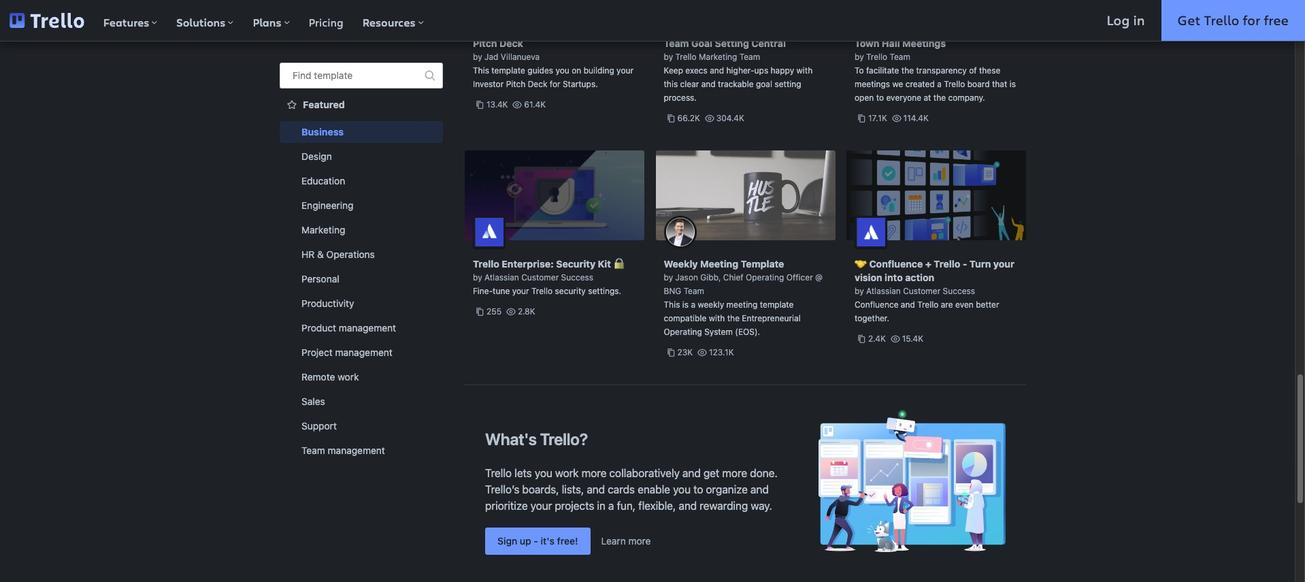 Task type: locate. For each thing, give the bounding box(es) containing it.
1 horizontal spatial -
[[963, 258, 968, 270]]

17.1k
[[869, 113, 888, 123]]

1 vertical spatial in
[[597, 500, 606, 512]]

lets
[[515, 467, 532, 479]]

work inside trello lets you work more collaboratively and get more done. trello's boards, lists, and cards enable you to organize and prioritize your projects in a fun, flexible, and rewarding way.
[[556, 467, 579, 479]]

team up higher-
[[740, 52, 761, 62]]

0 vertical spatial to
[[877, 93, 884, 103]]

2 horizontal spatial you
[[673, 483, 691, 496]]

0 horizontal spatial the
[[728, 313, 740, 323]]

in inside trello lets you work more collaboratively and get more done. trello's boards, lists, and cards enable you to organize and prioritize your projects in a fun, flexible, and rewarding way.
[[597, 500, 606, 512]]

0 horizontal spatial with
[[709, 313, 725, 323]]

0 vertical spatial pitch
[[473, 37, 497, 49]]

management down 'product management' link
[[335, 347, 393, 358]]

1 vertical spatial deck
[[528, 79, 548, 89]]

atlassian down into
[[867, 286, 901, 296]]

your down boards,
[[531, 500, 552, 512]]

get trello for free link
[[1162, 0, 1306, 41]]

marketing link
[[280, 219, 443, 241]]

the right the at
[[934, 93, 947, 103]]

is up the compatible on the bottom of the page
[[683, 300, 689, 310]]

design link
[[280, 146, 443, 167]]

for left the free
[[1244, 11, 1261, 29]]

and right lists,
[[587, 483, 605, 496]]

this inside weekly meeting template by jason gibb, chief operating officer @ bng team this is a weekly meeting template compatible with the entrepreneurial operating system (eos).
[[664, 300, 680, 310]]

pitch up jad
[[473, 37, 497, 49]]

for
[[1244, 11, 1261, 29], [550, 79, 561, 89]]

2.8k
[[518, 306, 536, 317]]

by inside town hall meetings by trello team to facilitate the transparency of these meetings we created a trello board that is open to everyone at the company.
[[855, 52, 864, 62]]

1 vertical spatial to
[[694, 483, 704, 496]]

and left get
[[683, 467, 701, 479]]

work down project management
[[338, 371, 359, 383]]

0 vertical spatial with
[[797, 65, 813, 76]]

by inside weekly meeting template by jason gibb, chief operating officer @ bng team this is a weekly meeting template compatible with the entrepreneurial operating system (eos).
[[664, 272, 674, 283]]

team inside weekly meeting template by jason gibb, chief operating officer @ bng team this is a weekly meeting template compatible with the entrepreneurial operating system (eos).
[[684, 286, 705, 296]]

this up investor
[[473, 65, 490, 76]]

1 vertical spatial work
[[556, 467, 579, 479]]

1 horizontal spatial you
[[556, 65, 570, 76]]

1 vertical spatial -
[[534, 535, 539, 547]]

1 vertical spatial operating
[[664, 327, 703, 337]]

0 horizontal spatial is
[[683, 300, 689, 310]]

a
[[938, 79, 942, 89], [691, 300, 696, 310], [609, 500, 614, 512]]

get trello for free
[[1178, 11, 1290, 29]]

goal
[[756, 79, 773, 89]]

by up to in the right top of the page
[[855, 52, 864, 62]]

management down support 'link'
[[328, 445, 385, 456]]

by down vision
[[855, 286, 864, 296]]

0 vertical spatial a
[[938, 79, 942, 89]]

work up lists,
[[556, 467, 579, 479]]

resources button
[[353, 0, 433, 41]]

template down villanueva
[[492, 65, 526, 76]]

operating down template
[[746, 272, 785, 283]]

is
[[1010, 79, 1017, 89], [683, 300, 689, 310]]

sign up - it's free! link
[[485, 528, 591, 555]]

trello right +
[[934, 258, 961, 270]]

atlassian customer success image
[[855, 216, 888, 249]]

0 vertical spatial management
[[339, 322, 396, 334]]

solutions
[[177, 15, 226, 30]]

cards
[[608, 483, 635, 496]]

0 horizontal spatial operating
[[664, 327, 703, 337]]

2 horizontal spatial the
[[934, 93, 947, 103]]

0 vertical spatial success
[[561, 272, 594, 283]]

jason
[[676, 272, 699, 283]]

by up keep
[[664, 52, 674, 62]]

template up entrepreneurial
[[760, 300, 794, 310]]

more up organize
[[723, 467, 748, 479]]

trello's
[[485, 483, 520, 496]]

your right building
[[617, 65, 634, 76]]

- inside the '🤝 confluence + trello - turn your vision into action by atlassian customer success confluence and trello are even better together.'
[[963, 258, 968, 270]]

a up the compatible on the bottom of the page
[[691, 300, 696, 310]]

a left fun,
[[609, 500, 614, 512]]

villanueva
[[501, 52, 540, 62]]

ups
[[755, 65, 769, 76]]

hr
[[302, 249, 315, 260]]

everyone
[[887, 93, 922, 103]]

atlassian inside the '🤝 confluence + trello - turn your vision into action by atlassian customer success confluence and trello are even better together.'
[[867, 286, 901, 296]]

in
[[1134, 11, 1146, 29], [597, 500, 606, 512]]

to
[[877, 93, 884, 103], [694, 483, 704, 496]]

2 horizontal spatial a
[[938, 79, 942, 89]]

trello up trello's
[[485, 467, 512, 479]]

confluence
[[870, 258, 923, 270], [855, 300, 899, 310]]

we
[[893, 79, 904, 89]]

sales
[[302, 396, 325, 407]]

lists,
[[562, 483, 584, 496]]

1 vertical spatial you
[[535, 467, 553, 479]]

0 horizontal spatial work
[[338, 371, 359, 383]]

0 vertical spatial the
[[902, 65, 915, 76]]

jad
[[485, 52, 499, 62]]

a down transparency on the top right of page
[[938, 79, 942, 89]]

customer down action
[[904, 286, 941, 296]]

product management
[[302, 322, 396, 334]]

to left organize
[[694, 483, 704, 496]]

0 horizontal spatial to
[[694, 483, 704, 496]]

1 vertical spatial this
[[664, 300, 680, 310]]

what's trello?
[[485, 430, 588, 449]]

1 vertical spatial is
[[683, 300, 689, 310]]

to inside town hall meetings by trello team to facilitate the transparency of these meetings we created a trello board that is open to everyone at the company.
[[877, 93, 884, 103]]

is inside weekly meeting template by jason gibb, chief operating officer @ bng team this is a weekly meeting template compatible with the entrepreneurial operating system (eos).
[[683, 300, 689, 310]]

together.
[[855, 313, 890, 323]]

1 horizontal spatial with
[[797, 65, 813, 76]]

success
[[561, 272, 594, 283], [943, 286, 976, 296]]

central
[[752, 37, 786, 49]]

1 horizontal spatial this
[[664, 300, 680, 310]]

0 vertical spatial atlassian
[[485, 272, 519, 283]]

0 horizontal spatial -
[[534, 535, 539, 547]]

team down jason
[[684, 286, 705, 296]]

to down meetings
[[877, 93, 884, 103]]

1 vertical spatial the
[[934, 93, 947, 103]]

template inside weekly meeting template by jason gibb, chief operating officer @ bng team this is a weekly meeting template compatible with the entrepreneurial operating system (eos).
[[760, 300, 794, 310]]

in right log
[[1134, 11, 1146, 29]]

productivity
[[302, 298, 354, 309]]

project
[[302, 347, 333, 358]]

1 vertical spatial management
[[335, 347, 393, 358]]

prioritize
[[485, 500, 528, 512]]

confluence up together. in the bottom of the page
[[855, 300, 899, 310]]

the inside weekly meeting template by jason gibb, chief operating officer @ bng team this is a weekly meeting template compatible with the entrepreneurial operating system (eos).
[[728, 313, 740, 323]]

0 horizontal spatial template
[[314, 69, 353, 81]]

0 vertical spatial customer
[[522, 272, 559, 283]]

you left on
[[556, 65, 570, 76]]

setting
[[715, 37, 750, 49]]

13.4k
[[487, 99, 508, 110]]

0 vertical spatial operating
[[746, 272, 785, 283]]

@
[[816, 272, 823, 283]]

more right learn
[[629, 535, 651, 547]]

this down bng
[[664, 300, 680, 310]]

1 horizontal spatial more
[[629, 535, 651, 547]]

success inside the '🤝 confluence + trello - turn your vision into action by atlassian customer success confluence and trello are even better together.'
[[943, 286, 976, 296]]

0 vertical spatial marketing
[[699, 52, 738, 62]]

more up lists,
[[582, 467, 607, 479]]

123.1k
[[709, 347, 734, 357]]

support
[[302, 420, 337, 432]]

marketing inside team goal setting central by trello marketing team keep execs and higher-ups happy with this clear and trackable goal setting process.
[[699, 52, 738, 62]]

what's
[[485, 430, 537, 449]]

template up the featured
[[314, 69, 353, 81]]

with up "system"
[[709, 313, 725, 323]]

fun,
[[617, 500, 636, 512]]

trello up company.
[[945, 79, 966, 89]]

deck up villanueva
[[500, 37, 524, 49]]

sign
[[498, 535, 518, 547]]

template
[[492, 65, 526, 76], [314, 69, 353, 81], [760, 300, 794, 310]]

the down the meeting
[[728, 313, 740, 323]]

entrepreneurial
[[742, 313, 801, 323]]

by inside pitch deck by jad villanueva this template guides you on building your investor pitch deck for startups.
[[473, 52, 483, 62]]

management down productivity link
[[339, 322, 396, 334]]

in left fun,
[[597, 500, 606, 512]]

deck
[[500, 37, 524, 49], [528, 79, 548, 89]]

marketing up &
[[302, 224, 346, 236]]

and down action
[[901, 300, 916, 310]]

0 horizontal spatial for
[[550, 79, 561, 89]]

meetings
[[903, 37, 946, 49]]

1 vertical spatial a
[[691, 300, 696, 310]]

0 vertical spatial in
[[1134, 11, 1146, 29]]

trello image
[[10, 13, 84, 28], [10, 13, 84, 28]]

1 vertical spatial success
[[943, 286, 976, 296]]

project management
[[302, 347, 393, 358]]

0 vertical spatial deck
[[500, 37, 524, 49]]

management for project management
[[335, 347, 393, 358]]

with up setting
[[797, 65, 813, 76]]

255
[[487, 306, 502, 317]]

and inside the '🤝 confluence + trello - turn your vision into action by atlassian customer success confluence and trello are even better together.'
[[901, 300, 916, 310]]

your right turn
[[994, 258, 1015, 270]]

success down the security at top left
[[561, 272, 594, 283]]

your right tune
[[513, 286, 529, 296]]

1 horizontal spatial a
[[691, 300, 696, 310]]

for down guides
[[550, 79, 561, 89]]

town hall meetings by trello team to facilitate the transparency of these meetings we created a trello board that is open to everyone at the company.
[[855, 37, 1017, 103]]

1 vertical spatial with
[[709, 313, 725, 323]]

your inside the '🤝 confluence + trello - turn your vision into action by atlassian customer success confluence and trello are even better together.'
[[994, 258, 1015, 270]]

1 horizontal spatial success
[[943, 286, 976, 296]]

log in
[[1108, 11, 1146, 29]]

and down execs
[[702, 79, 716, 89]]

learn more link
[[602, 535, 651, 547]]

1 horizontal spatial work
[[556, 467, 579, 479]]

0 vertical spatial -
[[963, 258, 968, 270]]

0 horizontal spatial you
[[535, 467, 553, 479]]

0 horizontal spatial atlassian
[[485, 272, 519, 283]]

free!
[[557, 535, 578, 547]]

- inside button
[[534, 535, 539, 547]]

weekly
[[664, 258, 698, 270]]

2 vertical spatial a
[[609, 500, 614, 512]]

it's
[[541, 535, 555, 547]]

2 vertical spatial management
[[328, 445, 385, 456]]

0 horizontal spatial success
[[561, 272, 594, 283]]

marketing down setting
[[699, 52, 738, 62]]

1 horizontal spatial is
[[1010, 79, 1017, 89]]

🔒
[[614, 258, 626, 270]]

customer down enterprise:
[[522, 272, 559, 283]]

2 horizontal spatial more
[[723, 467, 748, 479]]

startups.
[[563, 79, 598, 89]]

with inside weekly meeting template by jason gibb, chief operating officer @ bng team this is a weekly meeting template compatible with the entrepreneurial operating system (eos).
[[709, 313, 725, 323]]

114.4k
[[904, 113, 929, 123]]

success up even
[[943, 286, 976, 296]]

is right that
[[1010, 79, 1017, 89]]

1 horizontal spatial atlassian
[[867, 286, 901, 296]]

🤝 confluence + trello - turn your vision into action by atlassian customer success confluence and trello are even better together.
[[855, 258, 1015, 323]]

0 vertical spatial this
[[473, 65, 490, 76]]

0 horizontal spatial in
[[597, 500, 606, 512]]

you up boards,
[[535, 467, 553, 479]]

the up we
[[902, 65, 915, 76]]

operating down the compatible on the bottom of the page
[[664, 327, 703, 337]]

work
[[338, 371, 359, 383], [556, 467, 579, 479]]

by up bng
[[664, 272, 674, 283]]

operating
[[746, 272, 785, 283], [664, 327, 703, 337]]

you inside pitch deck by jad villanueva this template guides you on building your investor pitch deck for startups.
[[556, 65, 570, 76]]

1 horizontal spatial pitch
[[506, 79, 526, 89]]

atlassian up tune
[[485, 272, 519, 283]]

you
[[556, 65, 570, 76], [535, 467, 553, 479], [673, 483, 691, 496]]

a inside weekly meeting template by jason gibb, chief operating officer @ bng team this is a weekly meeting template compatible with the entrepreneurial operating system (eos).
[[691, 300, 696, 310]]

log in link
[[1091, 0, 1162, 41]]

trello lets you work more collaboratively and get more done. trello's boards, lists, and cards enable you to organize and prioritize your projects in a fun, flexible, and rewarding way.
[[485, 467, 778, 512]]

1 horizontal spatial to
[[877, 93, 884, 103]]

a inside trello lets you work more collaboratively and get more done. trello's boards, lists, and cards enable you to organize and prioritize your projects in a fun, flexible, and rewarding way.
[[609, 500, 614, 512]]

0 horizontal spatial customer
[[522, 272, 559, 283]]

by left jad
[[473, 52, 483, 62]]

0 vertical spatial work
[[338, 371, 359, 383]]

trackable
[[718, 79, 754, 89]]

2 vertical spatial the
[[728, 313, 740, 323]]

you right enable
[[673, 483, 691, 496]]

1 horizontal spatial template
[[492, 65, 526, 76]]

pitch right investor
[[506, 79, 526, 89]]

atlassian inside trello enterprise: security kit 🔒 by atlassian customer success fine-tune your trello security settings.
[[485, 272, 519, 283]]

trello up the fine-
[[473, 258, 500, 270]]

organize
[[706, 483, 748, 496]]

1 horizontal spatial deck
[[528, 79, 548, 89]]

trello up 2.8k
[[532, 286, 553, 296]]

0 vertical spatial you
[[556, 65, 570, 76]]

trello inside get trello for free link
[[1205, 11, 1240, 29]]

trello right get
[[1205, 11, 1240, 29]]

0 vertical spatial confluence
[[870, 258, 923, 270]]

2 horizontal spatial template
[[760, 300, 794, 310]]

company.
[[949, 93, 986, 103]]

keep
[[664, 65, 684, 76]]

1 vertical spatial customer
[[904, 286, 941, 296]]

0 horizontal spatial this
[[473, 65, 490, 76]]

0 horizontal spatial marketing
[[302, 224, 346, 236]]

0 horizontal spatial a
[[609, 500, 614, 512]]

to
[[855, 65, 864, 76]]

1 horizontal spatial customer
[[904, 286, 941, 296]]

1 vertical spatial atlassian
[[867, 286, 901, 296]]

by up the fine-
[[473, 272, 483, 283]]

0 vertical spatial is
[[1010, 79, 1017, 89]]

your
[[617, 65, 634, 76], [994, 258, 1015, 270], [513, 286, 529, 296], [531, 500, 552, 512]]

trello up execs
[[676, 52, 697, 62]]

confluence up into
[[870, 258, 923, 270]]

deck down guides
[[528, 79, 548, 89]]

- left turn
[[963, 258, 968, 270]]

process.
[[664, 93, 697, 103]]

this
[[664, 79, 678, 89]]

free
[[1265, 11, 1290, 29]]

1 horizontal spatial for
[[1244, 11, 1261, 29]]

execs
[[686, 65, 708, 76]]

66.2k
[[678, 113, 701, 123]]

team down "hall"
[[890, 52, 911, 62]]

and right flexible,
[[679, 500, 697, 512]]

guides
[[528, 65, 554, 76]]

better
[[977, 300, 1000, 310]]

education
[[302, 175, 345, 187]]

trello left are
[[918, 300, 939, 310]]

1 horizontal spatial marketing
[[699, 52, 738, 62]]

1 vertical spatial for
[[550, 79, 561, 89]]

- right up
[[534, 535, 539, 547]]



Task type: vqa. For each thing, say whether or not it's contained in the screenshot.


Task type: describe. For each thing, give the bounding box(es) containing it.
investor
[[473, 79, 504, 89]]

get
[[1178, 11, 1201, 29]]

learn more
[[602, 535, 651, 547]]

support link
[[280, 415, 443, 437]]

🤝
[[855, 258, 867, 270]]

features
[[103, 15, 149, 30]]

of
[[970, 65, 977, 76]]

business
[[302, 126, 344, 138]]

remote
[[302, 371, 335, 383]]

customer inside trello enterprise: security kit 🔒 by atlassian customer success fine-tune your trello security settings.
[[522, 272, 559, 283]]

management for product management
[[339, 322, 396, 334]]

trello?
[[540, 430, 588, 449]]

jason gibb, chief operating officer @ bng team image
[[664, 216, 697, 249]]

and up way.
[[751, 483, 769, 496]]

weekly meeting template by jason gibb, chief operating officer @ bng team this is a weekly meeting template compatible with the entrepreneurial operating system (eos).
[[664, 258, 823, 337]]

projects
[[555, 500, 595, 512]]

solutions button
[[167, 0, 243, 41]]

1 vertical spatial confluence
[[855, 300, 899, 310]]

way.
[[751, 500, 773, 512]]

gibb,
[[701, 272, 721, 283]]

2 vertical spatial you
[[673, 483, 691, 496]]

productivity link
[[280, 293, 443, 315]]

and right execs
[[710, 65, 725, 76]]

0 vertical spatial for
[[1244, 11, 1261, 29]]

management for team management
[[328, 445, 385, 456]]

plans button
[[243, 0, 299, 41]]

trello inside team goal setting central by trello marketing team keep execs and higher-ups happy with this clear and trackable goal setting process.
[[676, 52, 697, 62]]

1 vertical spatial marketing
[[302, 224, 346, 236]]

for inside pitch deck by jad villanueva this template guides you on building your investor pitch deck for startups.
[[550, 79, 561, 89]]

features button
[[94, 0, 167, 41]]

log
[[1108, 11, 1131, 29]]

at
[[924, 93, 932, 103]]

team goal setting central by trello marketing team keep execs and higher-ups happy with this clear and trackable goal setting process.
[[664, 37, 813, 103]]

done.
[[750, 467, 778, 479]]

template inside field
[[314, 69, 353, 81]]

security
[[555, 286, 586, 296]]

resources
[[363, 15, 416, 30]]

design
[[302, 150, 332, 162]]

trello up facilitate
[[867, 52, 888, 62]]

1 horizontal spatial in
[[1134, 11, 1146, 29]]

to inside trello lets you work more collaboratively and get more done. trello's boards, lists, and cards enable you to organize and prioritize your projects in a fun, flexible, and rewarding way.
[[694, 483, 704, 496]]

0 horizontal spatial deck
[[500, 37, 524, 49]]

atlassian customer success image
[[473, 216, 506, 249]]

success inside trello enterprise: security kit 🔒 by atlassian customer success fine-tune your trello security settings.
[[561, 272, 594, 283]]

pricing link
[[299, 0, 353, 41]]

team management link
[[280, 440, 443, 462]]

team left goal
[[664, 37, 689, 49]]

0 horizontal spatial more
[[582, 467, 607, 479]]

0 horizontal spatial pitch
[[473, 37, 497, 49]]

featured link
[[280, 94, 443, 116]]

facilitate
[[867, 65, 900, 76]]

remote work
[[302, 371, 359, 383]]

engineering link
[[280, 195, 443, 217]]

with inside team goal setting central by trello marketing team keep execs and higher-ups happy with this clear and trackable goal setting process.
[[797, 65, 813, 76]]

building
[[584, 65, 615, 76]]

team inside town hall meetings by trello team to facilitate the transparency of these meetings we created a trello board that is open to everyone at the company.
[[890, 52, 911, 62]]

higher-
[[727, 65, 755, 76]]

flexible,
[[639, 500, 676, 512]]

by inside team goal setting central by trello marketing team keep execs and higher-ups happy with this clear and trackable goal setting process.
[[664, 52, 674, 62]]

meetings
[[855, 79, 891, 89]]

kit
[[598, 258, 611, 270]]

1 horizontal spatial operating
[[746, 272, 785, 283]]

Find template field
[[280, 63, 443, 89]]

trello inside trello lets you work more collaboratively and get more done. trello's boards, lists, and cards enable you to organize and prioritize your projects in a fun, flexible, and rewarding way.
[[485, 467, 512, 479]]

+
[[926, 258, 932, 270]]

your inside pitch deck by jad villanueva this template guides you on building your investor pitch deck for startups.
[[617, 65, 634, 76]]

product
[[302, 322, 336, 334]]

operations
[[327, 249, 375, 260]]

sales link
[[280, 391, 443, 413]]

collaboratively
[[610, 467, 680, 479]]

team down support
[[302, 445, 325, 456]]

61.4k
[[525, 99, 546, 110]]

a inside town hall meetings by trello team to facilitate the transparency of these meetings we created a trello board that is open to everyone at the company.
[[938, 79, 942, 89]]

system
[[705, 327, 733, 337]]

is inside town hall meetings by trello team to facilitate the transparency of these meetings we created a trello board that is open to everyone at the company.
[[1010, 79, 1017, 89]]

happy
[[771, 65, 795, 76]]

(eos).
[[736, 327, 761, 337]]

customer inside the '🤝 confluence + trello - turn your vision into action by atlassian customer success confluence and trello are even better together.'
[[904, 286, 941, 296]]

team management
[[302, 445, 385, 456]]

find
[[293, 69, 312, 81]]

by inside the '🤝 confluence + trello - turn your vision into action by atlassian customer success confluence and trello are even better together.'
[[855, 286, 864, 296]]

your inside trello enterprise: security kit 🔒 by atlassian customer success fine-tune your trello security settings.
[[513, 286, 529, 296]]

weekly
[[698, 300, 725, 310]]

pricing
[[309, 15, 344, 29]]

transparency
[[917, 65, 967, 76]]

project management link
[[280, 342, 443, 364]]

product management link
[[280, 317, 443, 339]]

clear
[[681, 79, 700, 89]]

boards,
[[523, 483, 559, 496]]

trello enterprise: security kit 🔒 by atlassian customer success fine-tune your trello security settings.
[[473, 258, 626, 296]]

template inside pitch deck by jad villanueva this template guides you on building your investor pitch deck for startups.
[[492, 65, 526, 76]]

1 vertical spatial pitch
[[506, 79, 526, 89]]

settings.
[[588, 286, 622, 296]]

turn
[[970, 258, 992, 270]]

this inside pitch deck by jad villanueva this template guides you on building your investor pitch deck for startups.
[[473, 65, 490, 76]]

education link
[[280, 170, 443, 192]]

goal
[[692, 37, 713, 49]]

open
[[855, 93, 874, 103]]

are
[[941, 300, 954, 310]]

security
[[556, 258, 596, 270]]

these
[[980, 65, 1001, 76]]

template
[[741, 258, 785, 270]]

that
[[993, 79, 1008, 89]]

learn
[[602, 535, 626, 547]]

rewarding
[[700, 500, 748, 512]]

1 horizontal spatial the
[[902, 65, 915, 76]]

even
[[956, 300, 974, 310]]

into
[[885, 272, 903, 283]]

compatible
[[664, 313, 707, 323]]

304.4k
[[717, 113, 745, 123]]

fine-
[[473, 286, 493, 296]]

up
[[520, 535, 532, 547]]

by inside trello enterprise: security kit 🔒 by atlassian customer success fine-tune your trello security settings.
[[473, 272, 483, 283]]

business link
[[280, 121, 443, 143]]

your inside trello lets you work more collaboratively and get more done. trello's boards, lists, and cards enable you to organize and prioritize your projects in a fun, flexible, and rewarding way.
[[531, 500, 552, 512]]



